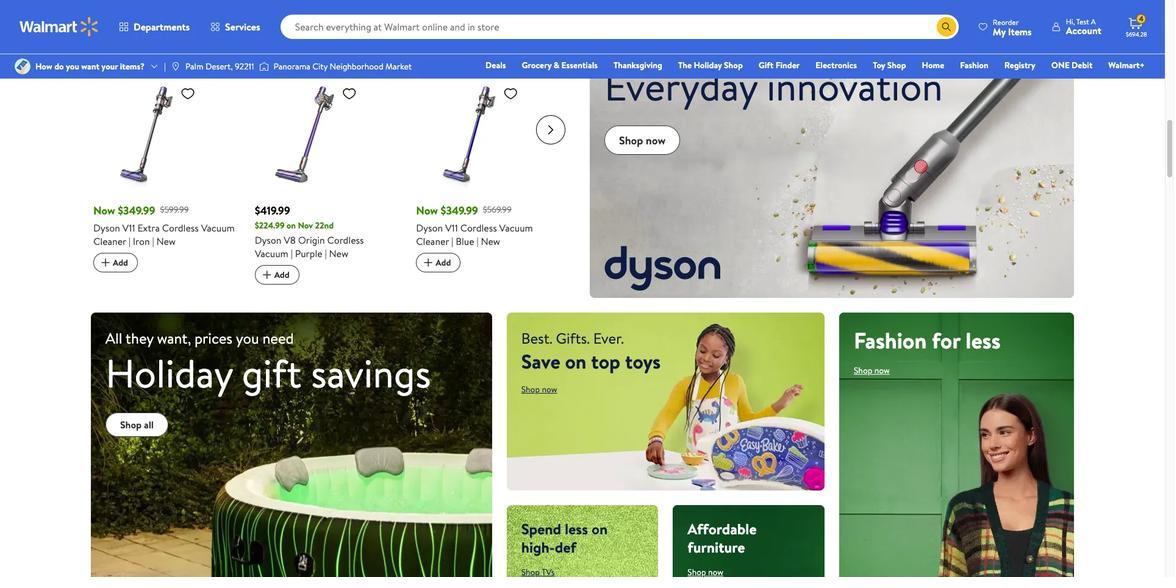 Task type: describe. For each thing, give the bounding box(es) containing it.
items
[[1008, 25, 1032, 38]]

thanksgiving
[[614, 59, 662, 71]]

dyson v11 extra cordless vacuum cleaner | iron | new image
[[93, 81, 200, 188]]

walmart image
[[20, 17, 99, 37]]

affordable
[[688, 519, 757, 540]]

Search search field
[[280, 15, 959, 39]]

shop now for fashion for less
[[854, 365, 890, 377]]

gift
[[242, 346, 302, 401]]

spend less on high-def
[[521, 519, 608, 558]]

new inside 'now $349.99 $599.99 dyson v11 extra cordless vacuum cleaner | iron | new'
[[156, 235, 176, 248]]

dyson inside now $349.99 $569.99 dyson v11 cordless vacuum cleaner | blue | new
[[416, 221, 443, 235]]

purple
[[295, 247, 322, 260]]

cordless inside $419.99 $224.99 on nov 22nd dyson v8 origin  cordless vacuum | purple | new
[[327, 234, 364, 247]]

spend
[[521, 519, 561, 540]]

my
[[993, 25, 1006, 38]]

less inside spend less on high-def
[[565, 519, 588, 540]]

save
[[521, 348, 560, 375]]

city
[[312, 60, 328, 73]]

one debit
[[1051, 59, 1093, 71]]

add to cart image for now $349.99 $599.99 dyson v11 extra cordless vacuum cleaner | iron | new
[[98, 255, 113, 270]]

early
[[272, 63, 288, 74]]

add button for now $349.99 $599.99 dyson v11 extra cordless vacuum cleaner | iron | new
[[93, 253, 138, 272]]

grocery & essentials link
[[516, 59, 603, 72]]

your
[[101, 60, 118, 73]]

4
[[1139, 14, 1144, 24]]

dyson inside 'now $349.99 $599.99 dyson v11 extra cordless vacuum cleaner | iron | new'
[[93, 221, 120, 235]]

add button for now $349.99 $569.99 dyson v11 cordless vacuum cleaner | blue | new
[[416, 253, 461, 272]]

now $349.99 $569.99 dyson v11 cordless vacuum cleaner | blue | new
[[416, 203, 533, 248]]

thanksgiving link
[[608, 59, 668, 72]]

dyson inside discover dyson hair tools, fans & more.
[[140, 20, 173, 37]]

now $349.99 $599.99 dyson v11 extra cordless vacuum cleaner | iron | new
[[93, 203, 235, 248]]

departments
[[134, 20, 190, 34]]

how do you want your items?
[[35, 60, 145, 73]]

dyson inside $419.99 $224.99 on nov 22nd dyson v8 origin  cordless vacuum | purple | new
[[255, 234, 281, 247]]

origin
[[298, 234, 325, 247]]

v11 for now $349.99 $569.99 dyson v11 cordless vacuum cleaner | blue | new
[[445, 221, 458, 235]]

hair
[[91, 37, 106, 49]]

access
[[289, 63, 310, 74]]

$349.99 for now $349.99 $599.99 dyson v11 extra cordless vacuum cleaner | iron | new
[[118, 203, 155, 218]]

debit
[[1072, 59, 1093, 71]]

new inside $419.99 $224.99 on nov 22nd dyson v8 origin  cordless vacuum | purple | new
[[329, 247, 348, 260]]

do
[[54, 60, 64, 73]]

cleaner inside 'now $349.99 $599.99 dyson v11 extra cordless vacuum cleaner | iron | new'
[[93, 235, 126, 248]]

tools,
[[108, 37, 129, 49]]

cordless inside now $349.99 $569.99 dyson v11 cordless vacuum cleaner | blue | new
[[460, 221, 497, 235]]

$224.99
[[255, 219, 284, 232]]

home link
[[917, 59, 950, 72]]

1 product group from the left
[[93, 56, 238, 285]]

gift finder link
[[753, 59, 805, 72]]

one
[[1051, 59, 1070, 71]]

fans
[[130, 37, 146, 49]]

neighborhood
[[330, 60, 383, 73]]

fashion link
[[955, 59, 994, 72]]

add for now $349.99 $599.99 dyson v11 extra cordless vacuum cleaner | iron | new
[[113, 256, 128, 269]]

gift finder
[[759, 59, 800, 71]]

shop now link for everyday innovation
[[604, 126, 680, 155]]

0 vertical spatial holiday
[[694, 59, 722, 71]]

shop for holiday gift savings
[[120, 418, 142, 432]]

walmart+ link
[[1103, 59, 1150, 72]]

holiday gift savings
[[106, 346, 431, 401]]

gift
[[759, 59, 774, 71]]

| left iron
[[129, 235, 131, 248]]

1 horizontal spatial add button
[[255, 265, 299, 285]]

more.
[[156, 37, 177, 49]]

add for now $349.99 $569.99 dyson v11 cordless vacuum cleaner | blue | new
[[436, 256, 451, 269]]

reorder my items
[[993, 17, 1032, 38]]

account
[[1066, 24, 1102, 37]]

savings
[[311, 346, 431, 401]]

you
[[66, 60, 79, 73]]

vacuum inside 'now $349.99 $599.99 dyson v11 extra cordless vacuum cleaner | iron | new'
[[201, 221, 235, 235]]

| right iron
[[152, 235, 154, 248]]

extra
[[137, 221, 160, 235]]

registry
[[1004, 59, 1036, 71]]

cleaner inside now $349.99 $569.99 dyson v11 cordless vacuum cleaner | blue | new
[[416, 235, 449, 248]]

save on top toys
[[521, 348, 661, 375]]

the holiday shop link
[[673, 59, 748, 72]]

home
[[922, 59, 944, 71]]

| right blue
[[477, 235, 479, 248]]

deals
[[486, 59, 506, 71]]

reorder
[[993, 17, 1019, 27]]

panorama
[[274, 60, 310, 73]]

search icon image
[[942, 22, 951, 32]]

add to favorites list, dyson v11 cordless vacuum cleaner | blue | new image
[[503, 86, 518, 101]]

on for less
[[592, 519, 608, 540]]

the holiday shop
[[678, 59, 743, 71]]

toy shop
[[873, 59, 906, 71]]

nov
[[298, 219, 313, 232]]

v8
[[284, 234, 296, 247]]

iron
[[133, 235, 150, 248]]



Task type: vqa. For each thing, say whether or not it's contained in the screenshot.
right Pharmacy
no



Task type: locate. For each thing, give the bounding box(es) containing it.
& right "grocery"
[[554, 59, 559, 71]]

0 horizontal spatial add to cart image
[[98, 255, 113, 270]]

shop now for save on top toys
[[521, 383, 557, 396]]

v11 inside 'now $349.99 $599.99 dyson v11 extra cordless vacuum cleaner | iron | new'
[[122, 221, 135, 235]]

22nd
[[315, 219, 334, 232]]

1 vertical spatial shop now
[[854, 365, 890, 377]]

0 vertical spatial now
[[646, 133, 666, 148]]

on inside spend less on high-def
[[592, 519, 608, 540]]

cleaner left iron
[[93, 235, 126, 248]]

1 v11 from the left
[[122, 221, 135, 235]]

finder
[[776, 59, 800, 71]]

on inside $419.99 $224.99 on nov 22nd dyson v8 origin  cordless vacuum | purple | new
[[287, 219, 296, 232]]

items?
[[120, 60, 145, 73]]

| right purple
[[325, 247, 327, 260]]

now inside 'now $349.99 $599.99 dyson v11 extra cordless vacuum cleaner | iron | new'
[[93, 203, 115, 218]]

2 vertical spatial shop now
[[521, 383, 557, 396]]

2 horizontal spatial cordless
[[460, 221, 497, 235]]

1 horizontal spatial fashion
[[960, 59, 989, 71]]

discover
[[91, 20, 137, 37]]

vacuum up add to cart icon
[[255, 247, 288, 260]]

0 horizontal spatial cleaner
[[93, 235, 126, 248]]

1 add to cart image from the left
[[98, 255, 113, 270]]

1 vertical spatial holiday
[[106, 346, 233, 401]]

cleaner
[[93, 235, 126, 248], [416, 235, 449, 248]]

dyson left iron
[[93, 221, 120, 235]]

$349.99 up blue
[[441, 203, 478, 218]]

how
[[35, 60, 52, 73]]

add button down iron
[[93, 253, 138, 272]]

services
[[225, 20, 260, 34]]

1 horizontal spatial cordless
[[327, 234, 364, 247]]

toys
[[625, 348, 661, 375]]

market
[[385, 60, 412, 73]]

0 vertical spatial shop now
[[619, 133, 666, 148]]

vacuum inside now $349.99 $569.99 dyson v11 cordless vacuum cleaner | blue | new
[[499, 221, 533, 235]]

2 horizontal spatial  image
[[259, 60, 269, 73]]

on
[[287, 219, 296, 232], [565, 348, 587, 375], [592, 519, 608, 540]]

now down save
[[542, 383, 557, 396]]

now for now $349.99 $569.99 dyson v11 cordless vacuum cleaner | blue | new
[[416, 203, 438, 218]]

0 horizontal spatial shop now link
[[521, 383, 557, 396]]

on for $224.99
[[287, 219, 296, 232]]

v11 inside now $349.99 $569.99 dyson v11 cordless vacuum cleaner | blue | new
[[445, 221, 458, 235]]

product group
[[93, 56, 238, 285], [255, 56, 399, 285], [416, 56, 561, 285]]

2 horizontal spatial vacuum
[[499, 221, 533, 235]]

1 vertical spatial on
[[565, 348, 587, 375]]

fashion for fashion
[[960, 59, 989, 71]]

1 vertical spatial now
[[875, 365, 890, 377]]

1 cleaner from the left
[[93, 235, 126, 248]]

on left nov on the top left of the page
[[287, 219, 296, 232]]

0 horizontal spatial add button
[[93, 253, 138, 272]]

innovation
[[767, 59, 943, 113]]

cordless down 22nd
[[327, 234, 364, 247]]

walmart+
[[1109, 59, 1145, 71]]

1 horizontal spatial holiday
[[694, 59, 722, 71]]

0 horizontal spatial v11
[[122, 221, 135, 235]]

0 vertical spatial on
[[287, 219, 296, 232]]

2 horizontal spatial new
[[481, 235, 500, 248]]

next slide for hero3across list image
[[536, 115, 565, 144]]

departments button
[[109, 12, 200, 41]]

panorama city neighborhood market
[[274, 60, 412, 73]]

for
[[932, 326, 960, 356]]

new
[[156, 235, 176, 248], [481, 235, 500, 248], [329, 247, 348, 260]]

1 horizontal spatial  image
[[171, 62, 180, 71]]

0 horizontal spatial vacuum
[[201, 221, 235, 235]]

new right purple
[[329, 247, 348, 260]]

$349.99 for now $349.99 $569.99 dyson v11 cordless vacuum cleaner | blue | new
[[441, 203, 478, 218]]

services button
[[200, 12, 271, 41]]

1 horizontal spatial v11
[[445, 221, 458, 235]]

holiday
[[694, 59, 722, 71], [106, 346, 233, 401]]

add to cart image
[[98, 255, 113, 270], [421, 255, 436, 270]]

shop for fashion for less
[[854, 365, 872, 377]]

now down fashion for less
[[875, 365, 890, 377]]

less right for
[[966, 326, 1001, 356]]

cordless down $569.99
[[460, 221, 497, 235]]

toy
[[873, 59, 885, 71]]

1 horizontal spatial shop now
[[619, 133, 666, 148]]

add button down v8
[[255, 265, 299, 285]]

test
[[1076, 16, 1089, 27]]

add down v8
[[274, 269, 290, 281]]

$349.99 inside 'now $349.99 $599.99 dyson v11 extra cordless vacuum cleaner | iron | new'
[[118, 203, 155, 218]]

dyson left blue
[[416, 221, 443, 235]]

1 horizontal spatial less
[[966, 326, 1001, 356]]

0 horizontal spatial add
[[113, 256, 128, 269]]

0 horizontal spatial new
[[156, 235, 176, 248]]

vacuum inside $419.99 $224.99 on nov 22nd dyson v8 origin  cordless vacuum | purple | new
[[255, 247, 288, 260]]

shop for everyday innovation
[[619, 133, 643, 148]]

1 horizontal spatial now
[[646, 133, 666, 148]]

fashion for fashion for less
[[854, 326, 927, 356]]

now down everyday
[[646, 133, 666, 148]]

0 horizontal spatial shop now
[[521, 383, 557, 396]]

now for now $349.99 $599.99 dyson v11 extra cordless vacuum cleaner | iron | new
[[93, 203, 115, 218]]

new inside now $349.99 $569.99 dyson v11 cordless vacuum cleaner | blue | new
[[481, 235, 500, 248]]

want
[[81, 60, 99, 73]]

add button
[[93, 253, 138, 272], [416, 253, 461, 272], [255, 265, 299, 285]]

less right spend
[[565, 519, 588, 540]]

0 horizontal spatial now
[[93, 203, 115, 218]]

now inside now $349.99 $569.99 dyson v11 cordless vacuum cleaner | blue | new
[[416, 203, 438, 218]]

shop now link
[[604, 126, 680, 155], [854, 365, 890, 377], [521, 383, 557, 396]]

2 horizontal spatial now
[[875, 365, 890, 377]]

2 horizontal spatial add
[[436, 256, 451, 269]]

1 horizontal spatial product group
[[255, 56, 399, 285]]

1 $349.99 from the left
[[118, 203, 155, 218]]

shop all
[[120, 418, 154, 432]]

2 v11 from the left
[[445, 221, 458, 235]]

0 horizontal spatial now
[[542, 383, 557, 396]]

Walmart Site-Wide search field
[[280, 15, 959, 39]]

$569.99
[[483, 204, 512, 216]]

1 now from the left
[[93, 203, 115, 218]]

0 vertical spatial fashion
[[960, 59, 989, 71]]

0 vertical spatial shop now link
[[604, 126, 680, 155]]

2 vertical spatial on
[[592, 519, 608, 540]]

less
[[966, 326, 1001, 356], [565, 519, 588, 540]]

shop for save on top toys
[[521, 383, 540, 396]]

now for save
[[542, 383, 557, 396]]

shop inside "link"
[[887, 59, 906, 71]]

2 horizontal spatial add button
[[416, 253, 461, 272]]

1 vertical spatial less
[[565, 519, 588, 540]]

add to cart image for now $349.99 $569.99 dyson v11 cordless vacuum cleaner | blue | new
[[421, 255, 436, 270]]

2 horizontal spatial on
[[592, 519, 608, 540]]

vacuum down $569.99
[[499, 221, 533, 235]]

dyson up more.
[[140, 20, 173, 37]]

cordless down $599.99
[[162, 221, 199, 235]]

new right iron
[[156, 235, 176, 248]]

2 horizontal spatial product group
[[416, 56, 561, 285]]

2 now from the left
[[416, 203, 438, 218]]

0 horizontal spatial &
[[148, 37, 153, 49]]

dyson v8 origin  cordless vacuum | purple | new image
[[255, 81, 362, 188]]

 image for panorama
[[259, 60, 269, 73]]

1 vertical spatial shop now link
[[854, 365, 890, 377]]

1 vertical spatial fashion
[[854, 326, 927, 356]]

dyson
[[140, 20, 173, 37], [93, 221, 120, 235], [416, 221, 443, 235], [255, 234, 281, 247]]

deals link
[[480, 59, 511, 72]]

2 $349.99 from the left
[[441, 203, 478, 218]]

registry link
[[999, 59, 1041, 72]]

1 horizontal spatial cleaner
[[416, 235, 449, 248]]

1 vertical spatial &
[[554, 59, 559, 71]]

$599.99
[[160, 204, 189, 216]]

$694.28
[[1126, 30, 1147, 38]]

on left the top
[[565, 348, 587, 375]]

 image
[[15, 59, 30, 74], [259, 60, 269, 73], [171, 62, 180, 71]]

a
[[1091, 16, 1096, 27]]

add down 'now $349.99 $599.99 dyson v11 extra cordless vacuum cleaner | iron | new' at the top of page
[[113, 256, 128, 269]]

2 product group from the left
[[255, 56, 399, 285]]

 image left how
[[15, 59, 30, 74]]

$419.99 $224.99 on nov 22nd dyson v8 origin  cordless vacuum | purple | new
[[255, 203, 364, 260]]

& right 'fans'
[[148, 37, 153, 49]]

$419.99
[[255, 203, 290, 218]]

$349.99
[[118, 203, 155, 218], [441, 203, 478, 218]]

1 horizontal spatial shop now link
[[604, 126, 680, 155]]

now
[[93, 203, 115, 218], [416, 203, 438, 218]]

add to cart image
[[260, 268, 274, 282]]

|
[[164, 60, 166, 73], [129, 235, 131, 248], [152, 235, 154, 248], [451, 235, 453, 248], [477, 235, 479, 248], [291, 247, 293, 260], [325, 247, 327, 260]]

hi,
[[1066, 16, 1075, 27]]

desert,
[[205, 60, 233, 73]]

4 $694.28
[[1126, 14, 1147, 38]]

dyson down $224.99
[[255, 234, 281, 247]]

1 horizontal spatial now
[[416, 203, 438, 218]]

hi, test a account
[[1066, 16, 1102, 37]]

vacuum left $224.99
[[201, 221, 235, 235]]

shop now link for fashion for less
[[854, 365, 890, 377]]

0 horizontal spatial  image
[[15, 59, 30, 74]]

| left blue
[[451, 235, 453, 248]]

early access
[[272, 63, 310, 74]]

 image left early
[[259, 60, 269, 73]]

dyson v11 cordless vacuum cleaner | blue | new image
[[416, 81, 523, 188]]

high-
[[521, 537, 555, 558]]

0 vertical spatial less
[[966, 326, 1001, 356]]

& inside discover dyson hair tools, fans & more.
[[148, 37, 153, 49]]

holiday up all
[[106, 346, 233, 401]]

fashion left for
[[854, 326, 927, 356]]

92211
[[235, 60, 254, 73]]

0 horizontal spatial on
[[287, 219, 296, 232]]

shop
[[724, 59, 743, 71], [887, 59, 906, 71], [619, 133, 643, 148], [854, 365, 872, 377], [521, 383, 540, 396], [120, 418, 142, 432]]

2 add to cart image from the left
[[421, 255, 436, 270]]

electronics
[[816, 59, 857, 71]]

affordable furniture
[[688, 519, 757, 558]]

vacuum
[[201, 221, 235, 235], [499, 221, 533, 235], [255, 247, 288, 260]]

one debit link
[[1046, 59, 1098, 72]]

shop all link
[[106, 413, 168, 437]]

grocery & essentials
[[522, 59, 598, 71]]

2 horizontal spatial shop now link
[[854, 365, 890, 377]]

furniture
[[688, 537, 745, 558]]

$349.99 up extra
[[118, 203, 155, 218]]

1 horizontal spatial add
[[274, 269, 290, 281]]

1 horizontal spatial add to cart image
[[421, 255, 436, 270]]

fashion right home
[[960, 59, 989, 71]]

cordless inside 'now $349.99 $599.99 dyson v11 extra cordless vacuum cleaner | iron | new'
[[162, 221, 199, 235]]

all
[[144, 418, 154, 432]]

electronics link
[[810, 59, 863, 72]]

3 product group from the left
[[416, 56, 561, 285]]

def
[[555, 537, 576, 558]]

2 vertical spatial shop now link
[[521, 383, 557, 396]]

fashion
[[960, 59, 989, 71], [854, 326, 927, 356]]

the
[[678, 59, 692, 71]]

1 horizontal spatial new
[[329, 247, 348, 260]]

2 horizontal spatial shop now
[[854, 365, 890, 377]]

v11 for now $349.99 $599.99 dyson v11 extra cordless vacuum cleaner | iron | new
[[122, 221, 135, 235]]

palm desert, 92211
[[185, 60, 254, 73]]

palm
[[185, 60, 203, 73]]

0 horizontal spatial fashion
[[854, 326, 927, 356]]

add down now $349.99 $569.99 dyson v11 cordless vacuum cleaner | blue | new
[[436, 256, 451, 269]]

blue
[[456, 235, 474, 248]]

1 horizontal spatial $349.99
[[441, 203, 478, 218]]

 image for palm
[[171, 62, 180, 71]]

cleaner left blue
[[416, 235, 449, 248]]

holiday right "the"
[[694, 59, 722, 71]]

now for everyday
[[646, 133, 666, 148]]

add to favorites list, dyson v11 extra cordless vacuum cleaner | iron | new image
[[181, 86, 195, 101]]

2 cleaner from the left
[[416, 235, 449, 248]]

top
[[591, 348, 620, 375]]

| left purple
[[291, 247, 293, 260]]

shop now
[[619, 133, 666, 148], [854, 365, 890, 377], [521, 383, 557, 396]]

shop now link for save on top toys
[[521, 383, 557, 396]]

$349.99 inside now $349.99 $569.99 dyson v11 cordless vacuum cleaner | blue | new
[[441, 203, 478, 218]]

now for fashion
[[875, 365, 890, 377]]

0 horizontal spatial cordless
[[162, 221, 199, 235]]

everyday innovation
[[604, 59, 943, 113]]

1 horizontal spatial &
[[554, 59, 559, 71]]

1 horizontal spatial on
[[565, 348, 587, 375]]

add button down blue
[[416, 253, 461, 272]]

discover dyson hair tools, fans & more.
[[91, 20, 177, 49]]

shop now for everyday innovation
[[619, 133, 666, 148]]

product group containing $419.99
[[255, 56, 399, 285]]

| down more.
[[164, 60, 166, 73]]

on right def
[[592, 519, 608, 540]]

0 horizontal spatial $349.99
[[118, 203, 155, 218]]

grocery
[[522, 59, 552, 71]]

2 vertical spatial now
[[542, 383, 557, 396]]

 image for how
[[15, 59, 30, 74]]

0 horizontal spatial holiday
[[106, 346, 233, 401]]

everyday
[[604, 59, 757, 113]]

new right blue
[[481, 235, 500, 248]]

essentials
[[561, 59, 598, 71]]

1 horizontal spatial vacuum
[[255, 247, 288, 260]]

0 horizontal spatial less
[[565, 519, 588, 540]]

 image left palm
[[171, 62, 180, 71]]

0 vertical spatial &
[[148, 37, 153, 49]]

add to favorites list, dyson v8 origin  cordless vacuum | purple | new image
[[342, 86, 357, 101]]

0 horizontal spatial product group
[[93, 56, 238, 285]]

toy shop link
[[867, 59, 912, 72]]



